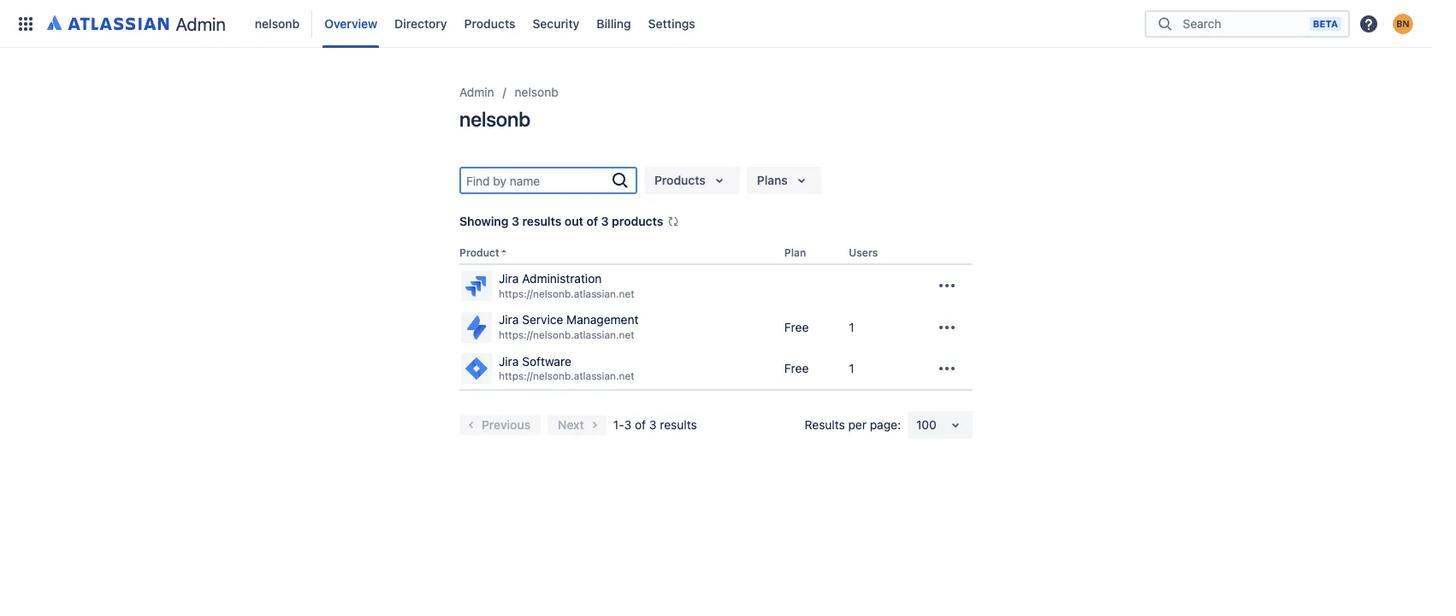 Task type: describe. For each thing, give the bounding box(es) containing it.
overview link
[[319, 10, 383, 37]]

directory
[[395, 16, 447, 30]]

1 horizontal spatial of
[[635, 418, 646, 432]]

out
[[565, 214, 584, 228]]

products for products link
[[464, 16, 516, 30]]

refresh image
[[667, 215, 681, 228]]

3 right "out"
[[601, 214, 609, 228]]

0 horizontal spatial of
[[587, 214, 598, 228]]

2 vertical spatial nelsonb
[[460, 107, 530, 131]]

Search text field
[[461, 169, 610, 193]]

products for products popup button
[[655, 173, 706, 187]]

jira service management https://nelsonb.atlassian.net
[[499, 313, 639, 341]]

1 for management
[[849, 320, 854, 334]]

search image
[[610, 170, 631, 191]]

jira administration image
[[463, 272, 490, 300]]

per
[[848, 418, 867, 432]]

products
[[612, 214, 664, 228]]

open image
[[946, 415, 966, 435]]

jira for jira service management
[[499, 313, 519, 327]]

help icon image
[[1359, 13, 1379, 34]]

0 horizontal spatial admin link
[[41, 10, 233, 37]]

admin banner
[[0, 0, 1432, 48]]

plans
[[757, 173, 788, 187]]

showing 3 results out of 3 products
[[460, 214, 664, 228]]

https://nelsonb.atlassian.net for jira software
[[499, 370, 635, 383]]

overview
[[325, 16, 378, 30]]

1 horizontal spatial admin link
[[460, 82, 494, 103]]

3 right showing
[[512, 214, 519, 228]]

jira for jira software
[[499, 354, 519, 369]]

products button
[[644, 167, 740, 194]]

jira software https://nelsonb.atlassian.net
[[499, 354, 635, 383]]

previous image
[[461, 415, 482, 435]]

software
[[522, 354, 572, 369]]

search icon image
[[1155, 15, 1176, 32]]

users
[[849, 246, 878, 259]]

service
[[522, 313, 563, 327]]

1 vertical spatial nelsonb
[[515, 85, 559, 99]]

global navigation element
[[10, 0, 1145, 47]]

security
[[533, 16, 580, 30]]

appswitcher icon image
[[15, 13, 36, 34]]

1 horizontal spatial admin
[[460, 85, 494, 99]]



Task type: vqa. For each thing, say whether or not it's contained in the screenshot.
Policy
no



Task type: locate. For each thing, give the bounding box(es) containing it.
settings link
[[643, 10, 701, 37]]

1 free from the top
[[785, 320, 809, 334]]

0 vertical spatial https://nelsonb.atlassian.net
[[499, 287, 635, 300]]

free up results
[[785, 361, 809, 375]]

1 https://nelsonb.atlassian.net from the top
[[499, 287, 635, 300]]

free down plan
[[785, 320, 809, 334]]

2 vertical spatial https://nelsonb.atlassian.net
[[499, 370, 635, 383]]

jira service management image
[[463, 314, 490, 341], [463, 314, 490, 341]]

jira left the service
[[499, 313, 519, 327]]

nelsonb inside the global navigation element
[[255, 16, 300, 30]]

next image
[[584, 415, 605, 435]]

page:
[[870, 418, 901, 432]]

0 horizontal spatial products
[[464, 16, 516, 30]]

free
[[785, 320, 809, 334], [785, 361, 809, 375]]

jira administration https://nelsonb.atlassian.net
[[499, 271, 635, 300]]

products
[[464, 16, 516, 30], [655, 173, 706, 187]]

of right 1-
[[635, 418, 646, 432]]

beta
[[1313, 18, 1338, 29]]

1 vertical spatial https://nelsonb.atlassian.net
[[499, 329, 635, 341]]

2 1 from the top
[[849, 361, 854, 375]]

1 vertical spatial free
[[785, 361, 809, 375]]

jira inside 'jira service management https://nelsonb.atlassian.net'
[[499, 313, 519, 327]]

1 horizontal spatial results
[[660, 418, 697, 432]]

directory link
[[389, 10, 452, 37]]

results left "out"
[[522, 214, 562, 228]]

0 vertical spatial admin
[[176, 13, 226, 34]]

https://nelsonb.atlassian.net down software
[[499, 370, 635, 383]]

results per page:
[[805, 418, 901, 432]]

0 vertical spatial free
[[785, 320, 809, 334]]

https://nelsonb.atlassian.net down the service
[[499, 329, 635, 341]]

plans button
[[747, 167, 822, 194]]

0 vertical spatial of
[[587, 214, 598, 228]]

showing
[[460, 214, 509, 228]]

jira inside jira software https://nelsonb.atlassian.net
[[499, 354, 519, 369]]

1 up results per page:
[[849, 361, 854, 375]]

1 vertical spatial products
[[655, 173, 706, 187]]

1
[[849, 320, 854, 334], [849, 361, 854, 375]]

0 vertical spatial admin link
[[41, 10, 233, 37]]

admin inside the global navigation element
[[176, 13, 226, 34]]

products inside the global navigation element
[[464, 16, 516, 30]]

billing link
[[592, 10, 636, 37]]

1 horizontal spatial products
[[655, 173, 706, 187]]

0 vertical spatial results
[[522, 214, 562, 228]]

free for management
[[785, 320, 809, 334]]

3 https://nelsonb.atlassian.net from the top
[[499, 370, 635, 383]]

products up refresh image
[[655, 173, 706, 187]]

3 right "next" icon
[[624, 418, 632, 432]]

results
[[522, 214, 562, 228], [660, 418, 697, 432]]

3 jira from the top
[[499, 354, 519, 369]]

1 vertical spatial nelsonb link
[[515, 82, 559, 103]]

1-3 of 3 results
[[613, 418, 697, 432]]

jira right jira administration image
[[499, 271, 519, 286]]

of right "out"
[[587, 214, 598, 228]]

1 vertical spatial jira
[[499, 313, 519, 327]]

0 vertical spatial products
[[464, 16, 516, 30]]

admin
[[176, 13, 226, 34], [460, 85, 494, 99]]

nelsonb link left overview link
[[250, 10, 305, 37]]

billing
[[597, 16, 631, 30]]

jira administration image
[[463, 272, 490, 300]]

0 horizontal spatial nelsonb link
[[250, 10, 305, 37]]

management
[[567, 313, 639, 327]]

0 vertical spatial nelsonb link
[[250, 10, 305, 37]]

products inside popup button
[[655, 173, 706, 187]]

jira left software
[[499, 354, 519, 369]]

jira for jira administration
[[499, 271, 519, 286]]

administration
[[522, 271, 602, 286]]

https://nelsonb.atlassian.net
[[499, 287, 635, 300], [499, 329, 635, 341], [499, 370, 635, 383]]

1 vertical spatial of
[[635, 418, 646, 432]]

jira inside jira administration https://nelsonb.atlassian.net
[[499, 271, 519, 286]]

nelsonb up search 'text field'
[[460, 107, 530, 131]]

settings
[[648, 16, 696, 30]]

1 jira from the top
[[499, 271, 519, 286]]

admin link
[[41, 10, 233, 37], [460, 82, 494, 103]]

nelsonb left overview
[[255, 16, 300, 30]]

2 vertical spatial jira
[[499, 354, 519, 369]]

100
[[916, 418, 937, 432]]

https://nelsonb.atlassian.net for jira administration
[[499, 287, 635, 300]]

products left security
[[464, 16, 516, 30]]

security link
[[528, 10, 585, 37]]

of
[[587, 214, 598, 228], [635, 418, 646, 432]]

jira
[[499, 271, 519, 286], [499, 313, 519, 327], [499, 354, 519, 369]]

results
[[805, 418, 845, 432]]

0 horizontal spatial admin
[[176, 13, 226, 34]]

2 jira from the top
[[499, 313, 519, 327]]

products link
[[459, 10, 521, 37]]

product
[[460, 246, 500, 259]]

1 vertical spatial admin
[[460, 85, 494, 99]]

0 vertical spatial nelsonb
[[255, 16, 300, 30]]

account image
[[1393, 13, 1414, 34]]

0 horizontal spatial results
[[522, 214, 562, 228]]

1 for https://nelsonb.atlassian.net
[[849, 361, 854, 375]]

nelsonb link down security link
[[515, 82, 559, 103]]

1 vertical spatial 1
[[849, 361, 854, 375]]

results right 1-
[[660, 418, 697, 432]]

atlassian image
[[47, 12, 169, 33], [47, 12, 169, 33]]

nelsonb
[[255, 16, 300, 30], [515, 85, 559, 99], [460, 107, 530, 131]]

https://nelsonb.atlassian.net inside 'jira service management https://nelsonb.atlassian.net'
[[499, 329, 635, 341]]

0 vertical spatial 1
[[849, 320, 854, 334]]

1 vertical spatial results
[[660, 418, 697, 432]]

2 https://nelsonb.atlassian.net from the top
[[499, 329, 635, 341]]

1 horizontal spatial nelsonb link
[[515, 82, 559, 103]]

1-
[[613, 418, 624, 432]]

jira software image
[[463, 355, 490, 382], [463, 355, 490, 382]]

1 vertical spatial admin link
[[460, 82, 494, 103]]

nelsonb down security link
[[515, 85, 559, 99]]

free for https://nelsonb.atlassian.net
[[785, 361, 809, 375]]

3 right 1-
[[649, 418, 657, 432]]

Search field
[[1178, 8, 1310, 39]]

plan
[[785, 246, 806, 259]]

0 vertical spatial jira
[[499, 271, 519, 286]]

3
[[512, 214, 519, 228], [601, 214, 609, 228], [624, 418, 632, 432], [649, 418, 657, 432]]

1 down the users
[[849, 320, 854, 334]]

2 free from the top
[[785, 361, 809, 375]]

1 1 from the top
[[849, 320, 854, 334]]

nelsonb link
[[250, 10, 305, 37], [515, 82, 559, 103]]

https://nelsonb.atlassian.net down administration
[[499, 287, 635, 300]]



